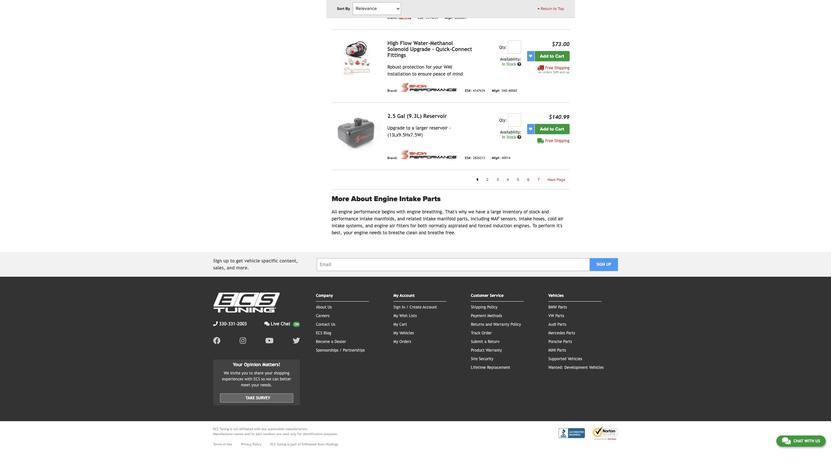Task type: vqa. For each thing, say whether or not it's contained in the screenshot.
text field
no



Task type: locate. For each thing, give the bounding box(es) containing it.
shipping inside 'free shipping on orders $49 and up'
[[555, 66, 570, 70]]

2 free from the top
[[546, 139, 554, 143]]

1 free from the top
[[546, 66, 554, 70]]

part down only
[[291, 443, 297, 447]]

my cart link
[[394, 323, 407, 327]]

my up my wish lists
[[394, 294, 399, 298]]

to inside all engine performance begins with engine breathing. that's why we have a large inventory of stock and performance intake manifolds, and related intake manifold parts, including maf sensors, intake hoses, cold air intake systems, and engine air filters for both normally aspirated and forced induction engines. to perform it's best, your engine needs to breathe clean and breathe free.
[[383, 230, 387, 236]]

1 vertical spatial upgrade
[[388, 125, 405, 131]]

snowperformance - corporate logo image down upgrade to a larger reservoir - (13lx9.5hx7.5w) at the top of the page
[[399, 150, 459, 160]]

for up ensure on the top right of page
[[426, 64, 432, 70]]

to inside we invite you to share your shopping experiences with ecs so we can better meet your needs.
[[249, 371, 253, 376]]

returns and warranty policy
[[471, 323, 521, 327]]

sponsorships
[[316, 349, 339, 353]]

your down systems,
[[344, 230, 353, 236]]

ecs inside "ecs tuning is not affiliated with any automobile manufacturers. manufacturer names and/or part numbers are used only for identification purposes."
[[213, 428, 219, 431]]

1 vertical spatial add to cart button
[[535, 124, 570, 134]]

warranty up security
[[486, 349, 502, 353]]

0 vertical spatial for
[[426, 64, 432, 70]]

related
[[407, 216, 422, 222]]

1 vertical spatial mfg#:
[[492, 89, 501, 93]]

0 horizontal spatial is
[[230, 428, 232, 431]]

qty: for high flow water-methanol solenoid upgrade - quick-connect fittings
[[499, 45, 507, 50]]

comments image left chat with us at the bottom right of page
[[782, 438, 791, 445]]

es#: left 2826213
[[465, 157, 472, 160]]

intake
[[400, 195, 421, 203]]

vehicles right development
[[589, 366, 604, 370]]

intake up engines.
[[519, 216, 532, 222]]

for inside all engine performance begins with engine breathing. that's why we have a large inventory of stock and performance intake manifolds, and related intake manifold parts, including maf sensors, intake hoses, cold air intake systems, and engine air filters for both normally aspirated and forced induction engines. to perform it's best, your engine needs to breathe clean and breathe free.
[[411, 223, 417, 229]]

1 brand: from the top
[[388, 16, 398, 20]]

0 vertical spatial add to wish list image
[[529, 55, 533, 58]]

better
[[280, 377, 291, 382]]

1 vertical spatial tuning
[[277, 443, 286, 447]]

1 snowperformance - corporate logo image from the top
[[399, 83, 459, 92]]

1 vertical spatial in
[[502, 135, 506, 140]]

1 vertical spatial snowperformance - corporate logo image
[[399, 150, 459, 160]]

for down the "related"
[[411, 223, 417, 229]]

systems,
[[346, 223, 364, 229]]

payment methods
[[471, 314, 502, 319]]

1 horizontal spatial is
[[287, 443, 290, 447]]

0 horizontal spatial comments image
[[264, 322, 270, 327]]

snowperformance - corporate logo image for reservoir
[[399, 150, 459, 160]]

1 vertical spatial us
[[331, 323, 335, 327]]

brand:
[[388, 16, 398, 20], [388, 89, 398, 93], [388, 157, 398, 160]]

0 vertical spatial shipping
[[555, 66, 570, 70]]

add to cart button
[[535, 51, 570, 61], [535, 124, 570, 134]]

why
[[459, 209, 467, 215]]

0 horizontal spatial chat
[[281, 322, 291, 327]]

parts for mini parts
[[557, 349, 566, 353]]

1 vertical spatial in stock
[[502, 135, 518, 140]]

add to cart button up 'free shipping on orders $49 and up' on the right top of page
[[535, 51, 570, 61]]

0 horizontal spatial sign
[[213, 259, 222, 264]]

2 add from the top
[[540, 126, 549, 132]]

cart for $140.99
[[555, 126, 564, 132]]

4
[[507, 177, 509, 182]]

free down $140.99
[[546, 139, 554, 143]]

ecs left so
[[254, 377, 260, 382]]

cart
[[555, 53, 564, 59], [555, 126, 564, 132], [400, 323, 407, 327]]

1 vertical spatial add to wish list image
[[529, 128, 533, 131]]

intake down breathing.
[[423, 216, 436, 222]]

comments image inside chat with us link
[[782, 438, 791, 445]]

0 vertical spatial snowperformance - corporate logo image
[[399, 83, 459, 92]]

1 qty: from the top
[[499, 45, 507, 50]]

site security link
[[471, 357, 494, 362]]

up inside the sign up to get vehicle specific content, sales, and more.
[[224, 259, 229, 264]]

us for about us
[[328, 305, 332, 310]]

0 vertical spatial availability:
[[500, 57, 522, 62]]

1 horizontal spatial return
[[541, 6, 553, 11]]

mfg#: left sn0-
[[492, 89, 501, 93]]

with inside "ecs tuning is not affiliated with any automobile manufacturers. manufacturer names and/or part numbers are used only for identification purposes."
[[254, 428, 261, 431]]

high flow water-methanol solenoid upgrade - quick-connect fittings
[[388, 40, 472, 58]]

stock
[[507, 62, 516, 67], [507, 135, 516, 140]]

0 vertical spatial tuning
[[220, 428, 229, 431]]

2 vertical spatial for
[[298, 433, 302, 436]]

submit a return link
[[471, 340, 500, 345]]

ecs
[[316, 331, 323, 336], [254, 377, 260, 382], [213, 428, 219, 431], [271, 443, 276, 447]]

to right needs
[[383, 230, 387, 236]]

ecs for ecs blog
[[316, 331, 323, 336]]

1 horizontal spatial part
[[291, 443, 297, 447]]

1 vertical spatial availability:
[[500, 130, 522, 135]]

porsche
[[549, 340, 562, 345]]

0 vertical spatial comments image
[[264, 322, 270, 327]]

add to cart for $140.99
[[540, 126, 564, 132]]

engine down systems,
[[354, 230, 368, 236]]

add to cart button up free shipping
[[535, 124, 570, 134]]

in stock up "40014" on the right of page
[[502, 135, 518, 140]]

air down manifolds,
[[390, 223, 395, 229]]

0 vertical spatial upgrade
[[410, 46, 431, 52]]

my for my account
[[394, 294, 399, 298]]

free inside 'free shipping on orders $49 and up'
[[546, 66, 554, 70]]

with
[[397, 209, 406, 215], [245, 377, 253, 382], [254, 428, 261, 431], [805, 440, 815, 444]]

my for my cart
[[394, 323, 398, 327]]

breathe down filters
[[389, 230, 405, 236]]

0 vertical spatial add to cart button
[[535, 51, 570, 61]]

add to cart button for $140.99
[[535, 124, 570, 134]]

specific
[[262, 259, 278, 264]]

warranty down "methods"
[[493, 323, 510, 327]]

qty:
[[499, 45, 507, 50], [499, 118, 507, 123]]

0 vertical spatial about
[[351, 195, 372, 203]]

your up so
[[265, 371, 273, 376]]

brand: left liqui-moly - corporate logo
[[388, 16, 398, 20]]

2 vertical spatial cart
[[400, 323, 407, 327]]

engine
[[374, 195, 398, 203]]

0 horizontal spatial breathe
[[389, 230, 405, 236]]

1 horizontal spatial tuning
[[277, 443, 286, 447]]

1 horizontal spatial -
[[449, 125, 451, 131]]

1 vertical spatial part
[[291, 443, 297, 447]]

policy for privacy policy
[[253, 443, 262, 447]]

$49
[[553, 70, 559, 74]]

2 snowperformance - corporate logo image from the top
[[399, 150, 459, 160]]

enthusiast auto holdings link
[[302, 442, 338, 447]]

shopping
[[274, 371, 290, 376]]

in for high flow water-methanol solenoid upgrade - quick-connect fittings
[[502, 62, 506, 67]]

2 in stock from the top
[[502, 135, 518, 140]]

0 horizontal spatial return
[[488, 340, 500, 345]]

free.
[[446, 230, 456, 236]]

1 vertical spatial qty:
[[499, 118, 507, 123]]

my for my orders
[[394, 340, 398, 345]]

is inside "ecs tuning is not affiliated with any automobile manufacturers. manufacturer names and/or part numbers are used only for identification purposes."
[[230, 428, 232, 431]]

2826213
[[473, 157, 485, 160]]

my wish lists
[[394, 314, 417, 319]]

0 vertical spatial we
[[469, 209, 475, 215]]

1 vertical spatial about
[[316, 305, 327, 310]]

upgrade inside upgrade to a larger reservoir - (13lx9.5hx7.5w)
[[388, 125, 405, 131]]

cart for $73.00
[[555, 53, 564, 59]]

us for contact us
[[331, 323, 335, 327]]

to up 'free shipping on orders $49 and up' on the right top of page
[[550, 53, 554, 59]]

0 horizontal spatial we
[[266, 377, 271, 382]]

my left orders
[[394, 340, 398, 345]]

ensure
[[418, 71, 432, 77]]

0 horizontal spatial upgrade
[[388, 125, 405, 131]]

are
[[277, 433, 282, 436]]

flow
[[400, 40, 412, 46]]

2 vertical spatial policy
[[253, 443, 262, 447]]

part down 'any'
[[256, 433, 262, 436]]

tuning up manufacturer
[[220, 428, 229, 431]]

become a dealer
[[316, 340, 346, 345]]

0 vertical spatial es#:
[[418, 16, 425, 20]]

shipping for free shipping
[[555, 139, 570, 143]]

you
[[242, 371, 248, 376]]

2 breathe from the left
[[428, 230, 444, 236]]

in stock for $140.99
[[502, 135, 518, 140]]

2 vertical spatial es#:
[[465, 157, 472, 160]]

0 horizontal spatial account
[[400, 294, 415, 298]]

breathe
[[389, 230, 405, 236], [428, 230, 444, 236]]

shipping right orders
[[555, 66, 570, 70]]

0 horizontal spatial up
[[224, 259, 229, 264]]

return down order
[[488, 340, 500, 345]]

audi
[[549, 323, 557, 327]]

Email email field
[[317, 258, 590, 271]]

vehicles up 'bmw parts' link
[[549, 294, 564, 298]]

of down "wmi"
[[447, 71, 451, 77]]

sensors,
[[501, 216, 518, 222]]

1 vertical spatial return
[[488, 340, 500, 345]]

upgrade up 'protection'
[[410, 46, 431, 52]]

es#: left 4147674
[[465, 89, 472, 93]]

to left the top on the top of the page
[[554, 6, 557, 11]]

sign inside sign up button
[[597, 263, 605, 267]]

connect
[[452, 46, 472, 52]]

a left larger
[[412, 125, 415, 131]]

return to top
[[540, 6, 564, 11]]

add to wish list image
[[529, 55, 533, 58], [529, 128, 533, 131]]

tuning for part
[[277, 443, 286, 447]]

in stock up '40060'
[[502, 62, 518, 67]]

2 availability: from the top
[[500, 130, 522, 135]]

comments image left the live
[[264, 322, 270, 327]]

identification
[[303, 433, 323, 436]]

1 horizontal spatial comments image
[[782, 438, 791, 445]]

1 horizontal spatial upgrade
[[410, 46, 431, 52]]

1 vertical spatial chat
[[794, 440, 804, 444]]

add to cart button for $73.00
[[535, 51, 570, 61]]

free for free shipping
[[546, 139, 554, 143]]

larger
[[416, 125, 428, 131]]

vehicles up wanted: development vehicles
[[568, 357, 583, 362]]

parts down 'mercedes parts' link
[[564, 340, 572, 345]]

breathing.
[[422, 209, 444, 215]]

0 vertical spatial -
[[432, 46, 434, 52]]

payment
[[471, 314, 487, 319]]

3 brand: from the top
[[388, 157, 398, 160]]

is left not
[[230, 428, 232, 431]]

cart down $73.00
[[555, 53, 564, 59]]

1 vertical spatial -
[[449, 125, 451, 131]]

orders
[[543, 70, 552, 74]]

parts up porsche parts link
[[567, 331, 575, 336]]

mfg#: left 20208kt
[[445, 16, 453, 20]]

1 vertical spatial for
[[411, 223, 417, 229]]

add up orders
[[540, 53, 549, 59]]

a inside all engine performance begins with engine breathing. that's why we have a large inventory of stock and performance intake manifolds, and related intake manifold parts, including maf sensors, intake hoses, cold air intake systems, and engine air filters for both normally aspirated and forced induction engines. to perform it's best, your engine needs to breathe clean and breathe free.
[[487, 209, 490, 215]]

1 add from the top
[[540, 53, 549, 59]]

and/or
[[245, 433, 255, 436]]

sign for sign up
[[597, 263, 605, 267]]

tuning inside "ecs tuning is not affiliated with any automobile manufacturers. manufacturer names and/or part numbers are used only for identification purposes."
[[220, 428, 229, 431]]

- inside upgrade to a larger reservoir - (13lx9.5hx7.5w)
[[449, 125, 451, 131]]

stock left question circle icon
[[507, 135, 516, 140]]

0 vertical spatial in stock
[[502, 62, 518, 67]]

a right the submit
[[485, 340, 487, 345]]

0 horizontal spatial for
[[298, 433, 302, 436]]

1 vertical spatial add to cart
[[540, 126, 564, 132]]

in stock
[[502, 62, 518, 67], [502, 135, 518, 140]]

phone image
[[213, 322, 218, 327]]

manifold
[[438, 216, 456, 222]]

service
[[490, 294, 504, 298]]

2 vertical spatial shipping
[[471, 305, 486, 310]]

1 horizontal spatial sign
[[394, 305, 401, 310]]

1 stock from the top
[[507, 62, 516, 67]]

brand: for high
[[388, 89, 398, 93]]

a right "have"
[[487, 209, 490, 215]]

- left quick- on the top right of page
[[432, 46, 434, 52]]

methanol
[[430, 40, 453, 46]]

mfg#: left "40014" on the right of page
[[492, 157, 501, 160]]

site
[[471, 357, 478, 362]]

add to wish list image for $140.99
[[529, 128, 533, 131]]

forced
[[478, 223, 492, 229]]

0 vertical spatial qty:
[[499, 45, 507, 50]]

2 vertical spatial brand:
[[388, 157, 398, 160]]

my up my vehicles
[[394, 323, 398, 327]]

breathe down normally
[[428, 230, 444, 236]]

air up it's
[[558, 216, 564, 222]]

2 add to cart from the top
[[540, 126, 564, 132]]

is down used
[[287, 443, 290, 447]]

mfg#: 20208kt
[[445, 16, 467, 20]]

es#: left 3514639
[[418, 16, 425, 20]]

ecs up manufacturer
[[213, 428, 219, 431]]

None number field
[[508, 40, 522, 54], [508, 113, 522, 127], [508, 40, 522, 54], [508, 113, 522, 127]]

comments image
[[264, 322, 270, 327], [782, 438, 791, 445]]

0 horizontal spatial policy
[[253, 443, 262, 447]]

1 breathe from the left
[[389, 230, 405, 236]]

2 qty: from the top
[[499, 118, 507, 123]]

2 my from the top
[[394, 314, 398, 319]]

parts,
[[457, 216, 470, 222]]

0 vertical spatial add
[[540, 53, 549, 59]]

to right you
[[249, 371, 253, 376]]

1 add to cart button from the top
[[535, 51, 570, 61]]

peace
[[433, 71, 446, 77]]

2 add to cart button from the top
[[535, 124, 570, 134]]

up for sign up to get vehicle specific content, sales, and more.
[[224, 259, 229, 264]]

1 horizontal spatial about
[[351, 195, 372, 203]]

high flow water-methanol solenoid upgrade - quick-connect fittings link
[[388, 40, 472, 58]]

2.5 gal (9.3l) reservoir link
[[388, 113, 447, 119]]

0 vertical spatial free
[[546, 66, 554, 70]]

add to cart for $73.00
[[540, 53, 564, 59]]

ecs tuning is part of enthusiast auto holdings
[[271, 443, 338, 447]]

snowperformance - corporate logo image
[[399, 83, 459, 92], [399, 150, 459, 160]]

we right why on the top right
[[469, 209, 475, 215]]

my down my cart link
[[394, 331, 398, 336]]

0 horizontal spatial tuning
[[220, 428, 229, 431]]

parts for vw parts
[[556, 314, 565, 319]]

brand: down (13lx9.5hx7.5w)
[[388, 157, 398, 160]]

0 vertical spatial return
[[541, 6, 553, 11]]

we inside all engine performance begins with engine breathing. that's why we have a large inventory of stock and performance intake manifolds, and related intake manifold parts, including maf sensors, intake hoses, cold air intake systems, and engine air filters for both normally aspirated and forced induction engines. to perform it's best, your engine needs to breathe clean and breathe free.
[[469, 209, 475, 215]]

/ down dealer
[[340, 349, 342, 353]]

1 horizontal spatial account
[[423, 305, 437, 310]]

sign up button
[[590, 258, 618, 271]]

comments image for live
[[264, 322, 270, 327]]

es#2826213 - 40014 - 2.5 gal (9.3l) reservoir  - upgrade to a larger reservoir - (13lx9.5hx7.5w) - snowperformance - audi bmw volkswagen mercedes benz mini porsche image
[[332, 113, 382, 151]]

2 horizontal spatial up
[[607, 263, 612, 267]]

account right create
[[423, 305, 437, 310]]

2 horizontal spatial sign
[[597, 263, 605, 267]]

0 vertical spatial part
[[256, 433, 262, 436]]

0 vertical spatial in
[[502, 62, 506, 67]]

both
[[418, 223, 427, 229]]

1 my from the top
[[394, 294, 399, 298]]

2 add to wish list image from the top
[[529, 128, 533, 131]]

0 vertical spatial is
[[230, 428, 232, 431]]

part inside "ecs tuning is not affiliated with any automobile manufacturers. manufacturer names and/or part numbers are used only for identification purposes."
[[256, 433, 262, 436]]

3 my from the top
[[394, 323, 398, 327]]

privacy policy
[[241, 443, 262, 447]]

return right the caret up icon
[[541, 6, 553, 11]]

4 my from the top
[[394, 331, 398, 336]]

parts for mercedes parts
[[567, 331, 575, 336]]

1 vertical spatial es#:
[[465, 89, 472, 93]]

1 availability: from the top
[[500, 57, 522, 62]]

add to cart up free shipping
[[540, 126, 564, 132]]

parts up 'mercedes parts' link
[[558, 323, 567, 327]]

0 vertical spatial us
[[328, 305, 332, 310]]

and inside the sign up to get vehicle specific content, sales, and more.
[[227, 266, 235, 271]]

about up careers
[[316, 305, 327, 310]]

0 horizontal spatial -
[[432, 46, 434, 52]]

supported
[[549, 357, 567, 362]]

your
[[233, 362, 243, 368]]

in for 2.5 gal (9.3l) reservoir
[[502, 135, 506, 140]]

0 vertical spatial add to cart
[[540, 53, 564, 59]]

returns and warranty policy link
[[471, 323, 521, 327]]

shipping down $140.99
[[555, 139, 570, 143]]

1 add to wish list image from the top
[[529, 55, 533, 58]]

brand: down installation
[[388, 89, 398, 93]]

1 add to cart from the top
[[540, 53, 564, 59]]

to inside upgrade to a larger reservoir - (13lx9.5hx7.5w)
[[406, 125, 411, 131]]

parts down porsche parts link
[[557, 349, 566, 353]]

we inside we invite you to share your shopping experiences with ecs so we can better meet your needs.
[[266, 377, 271, 382]]

comments image inside live chat link
[[264, 322, 270, 327]]

track
[[471, 331, 481, 336]]

in left question circle image
[[502, 62, 506, 67]]

0 vertical spatial air
[[558, 216, 564, 222]]

of inside all engine performance begins with engine breathing. that's why we have a large inventory of stock and performance intake manifolds, and related intake manifold parts, including maf sensors, intake hoses, cold air intake systems, and engine air filters for both normally aspirated and forced induction engines. to perform it's best, your engine needs to breathe clean and breathe free.
[[524, 209, 528, 215]]

in up wish
[[402, 305, 405, 310]]

supported vehicles
[[549, 357, 583, 362]]

sign inside the sign up to get vehicle specific content, sales, and more.
[[213, 259, 222, 264]]

so
[[261, 377, 265, 382]]

to down 'protection'
[[412, 71, 417, 77]]

2 brand: from the top
[[388, 89, 398, 93]]

free for free shipping on orders $49 and up
[[546, 66, 554, 70]]

vehicles
[[549, 294, 564, 298], [400, 331, 414, 336], [568, 357, 583, 362], [589, 366, 604, 370]]

0 horizontal spatial /
[[340, 349, 342, 353]]

parts right bmw at the right
[[558, 305, 567, 310]]

1 vertical spatial stock
[[507, 135, 516, 140]]

vehicles up orders
[[400, 331, 414, 336]]

for inside "ecs tuning is not affiliated with any automobile manufacturers. manufacturer names and/or part numbers are used only for identification purposes."
[[298, 433, 302, 436]]

2 vertical spatial mfg#:
[[492, 157, 501, 160]]

1 horizontal spatial breathe
[[428, 230, 444, 236]]

terms of use
[[213, 443, 232, 447]]

account up sign in / create account link
[[400, 294, 415, 298]]

sign in / create account
[[394, 305, 437, 310]]

- right reservoir
[[449, 125, 451, 131]]

intake up best,
[[332, 223, 345, 229]]

add up free shipping
[[540, 126, 549, 132]]

availability: up question circle icon
[[500, 130, 522, 135]]

of left enthusiast
[[298, 443, 301, 447]]

sign up to get vehicle specific content, sales, and more.
[[213, 259, 298, 271]]

1 vertical spatial brand:
[[388, 89, 398, 93]]

up inside button
[[607, 263, 612, 267]]

replacement
[[487, 366, 511, 370]]

1 in stock from the top
[[502, 62, 518, 67]]

to up (13lx9.5hx7.5w)
[[406, 125, 411, 131]]

0 vertical spatial stock
[[507, 62, 516, 67]]

ecs tuning image
[[213, 293, 280, 313]]

0 vertical spatial /
[[407, 305, 409, 310]]

cart down wish
[[400, 323, 407, 327]]

0 horizontal spatial air
[[390, 223, 395, 229]]

and up needs
[[366, 223, 373, 229]]

tuning down are
[[277, 443, 286, 447]]

0 vertical spatial policy
[[487, 305, 498, 310]]

2 horizontal spatial for
[[426, 64, 432, 70]]

only
[[290, 433, 297, 436]]

1 vertical spatial we
[[266, 377, 271, 382]]

a
[[412, 125, 415, 131], [487, 209, 490, 215], [331, 340, 333, 345], [485, 340, 487, 345]]

0 horizontal spatial about
[[316, 305, 327, 310]]

cart down $140.99
[[555, 126, 564, 132]]

parts
[[423, 195, 441, 203], [558, 305, 567, 310], [556, 314, 565, 319], [558, 323, 567, 327], [567, 331, 575, 336], [564, 340, 572, 345], [557, 349, 566, 353]]

1 vertical spatial is
[[287, 443, 290, 447]]

1 horizontal spatial policy
[[487, 305, 498, 310]]

mercedes parts link
[[549, 331, 575, 336]]

1 vertical spatial free
[[546, 139, 554, 143]]

of left stock
[[524, 209, 528, 215]]

5 my from the top
[[394, 340, 398, 345]]

2 stock from the top
[[507, 135, 516, 140]]

add to cart up 'free shipping on orders $49 and up' on the right top of page
[[540, 53, 564, 59]]

and right $49
[[560, 70, 565, 74]]

meet
[[241, 383, 250, 388]]

es#: for methanol
[[465, 89, 472, 93]]



Task type: describe. For each thing, give the bounding box(es) containing it.
snowperformance - corporate logo image for methanol
[[399, 83, 459, 92]]

and inside 'free shipping on orders $49 and up'
[[560, 70, 565, 74]]

es#: 3514639
[[418, 16, 438, 20]]

and down including
[[469, 223, 477, 229]]

take survey link
[[220, 394, 294, 403]]

engine right all
[[339, 209, 353, 215]]

2.5 gal (9.3l) reservoir
[[388, 113, 447, 119]]

1 vertical spatial policy
[[511, 323, 521, 327]]

availability: for $140.99
[[500, 130, 522, 135]]

shipping for free shipping on orders $49 and up
[[555, 66, 570, 70]]

vw parts link
[[549, 314, 565, 319]]

all
[[332, 209, 337, 215]]

become
[[316, 340, 330, 345]]

1 vertical spatial performance
[[332, 216, 358, 222]]

brand: for 2.5
[[388, 157, 398, 160]]

more
[[332, 195, 349, 203]]

parts for porsche parts
[[564, 340, 572, 345]]

facebook logo image
[[213, 338, 221, 345]]

2 link
[[483, 176, 493, 184]]

protection
[[403, 64, 425, 70]]

mfg#: for reservoir
[[492, 157, 501, 160]]

your inside robust protection for your wmi installation to ensure peace of mind
[[433, 64, 443, 70]]

1 horizontal spatial chat
[[794, 440, 804, 444]]

with inside chat with us link
[[805, 440, 815, 444]]

parts for audi parts
[[558, 323, 567, 327]]

submit a return
[[471, 340, 500, 345]]

aspirated
[[448, 223, 468, 229]]

qty: for 2.5 gal (9.3l) reservoir
[[499, 118, 507, 123]]

blog
[[324, 331, 331, 336]]

porsche parts
[[549, 340, 572, 345]]

my vehicles link
[[394, 331, 414, 336]]

fittings
[[388, 52, 406, 58]]

bmw
[[549, 305, 557, 310]]

0 vertical spatial mfg#:
[[445, 16, 453, 20]]

ecs for ecs tuning is part of enthusiast auto holdings
[[271, 443, 276, 447]]

availability: for $73.00
[[500, 57, 522, 62]]

used
[[283, 433, 289, 436]]

upgrade inside high flow water-methanol solenoid upgrade - quick-connect fittings
[[410, 46, 431, 52]]

take
[[246, 396, 255, 401]]

and up hoses,
[[542, 209, 549, 215]]

331-
[[228, 322, 237, 327]]

2 vertical spatial us
[[816, 440, 821, 444]]

sn0-
[[502, 89, 509, 93]]

to inside robust protection for your wmi installation to ensure peace of mind
[[412, 71, 417, 77]]

youtube logo image
[[265, 338, 274, 345]]

mercedes
[[549, 331, 565, 336]]

policy for shipping policy
[[487, 305, 498, 310]]

best,
[[332, 230, 342, 236]]

engine up the "related"
[[407, 209, 421, 215]]

auto
[[318, 443, 325, 447]]

question circle image
[[518, 62, 522, 66]]

add for $140.99
[[540, 126, 549, 132]]

my for my wish lists
[[394, 314, 398, 319]]

up for sign up
[[607, 263, 612, 267]]

1 vertical spatial air
[[390, 223, 395, 229]]

4 link
[[503, 176, 513, 184]]

mfg#: for methanol
[[492, 89, 501, 93]]

clean
[[406, 230, 418, 236]]

a left dealer
[[331, 340, 333, 345]]

your inside all engine performance begins with engine breathing. that's why we have a large inventory of stock and performance intake manifolds, and related intake manifold parts, including maf sensors, intake hoses, cold air intake systems, and engine air filters for both normally aspirated and forced induction engines. to perform it's best, your engine needs to breathe clean and breathe free.
[[344, 230, 353, 236]]

about us link
[[316, 305, 332, 310]]

shipping policy
[[471, 305, 498, 310]]

1
[[477, 177, 479, 182]]

tuning for not
[[220, 428, 229, 431]]

6 link
[[524, 176, 534, 184]]

ecs blog
[[316, 331, 331, 336]]

we invite you to share your shopping experiences with ecs so we can better meet your needs.
[[222, 371, 291, 388]]

of inside robust protection for your wmi installation to ensure peace of mind
[[447, 71, 451, 77]]

ecs inside we invite you to share your shopping experiences with ecs so we can better meet your needs.
[[254, 377, 260, 382]]

return inside return to top link
[[541, 6, 553, 11]]

2 vertical spatial in
[[402, 305, 405, 310]]

page
[[557, 177, 566, 182]]

wmi
[[444, 64, 453, 70]]

and up order
[[486, 323, 492, 327]]

es#4147674 - sn0-40060 - high flow water-methanol solenoid upgrade - quick-connect fittings - robust protection for your wmi installation to ensure peace of mind - snowperformance - audi bmw volkswagen mercedes benz mini porsche image
[[332, 40, 382, 78]]

1 link
[[473, 176, 483, 184]]

wanted: development vehicles link
[[549, 366, 604, 370]]

and down both
[[419, 230, 427, 236]]

engines.
[[514, 223, 531, 229]]

5 link
[[513, 176, 524, 184]]

1 vertical spatial /
[[340, 349, 342, 353]]

0 vertical spatial performance
[[354, 209, 381, 215]]

for inside robust protection for your wmi installation to ensure peace of mind
[[426, 64, 432, 70]]

use
[[227, 443, 232, 447]]

a inside upgrade to a larger reservoir - (13lx9.5hx7.5w)
[[412, 125, 415, 131]]

sign for sign up to get vehicle specific content, sales, and more.
[[213, 259, 222, 264]]

manifolds,
[[374, 216, 396, 222]]

question circle image
[[518, 135, 522, 139]]

0 vertical spatial warranty
[[493, 323, 510, 327]]

including
[[471, 216, 490, 222]]

paginated product list navigation navigation
[[332, 176, 570, 184]]

invite
[[230, 371, 241, 376]]

ecs for ecs tuning is not affiliated with any automobile manufacturers. manufacturer names and/or part numbers are used only for identification purposes.
[[213, 428, 219, 431]]

es#: 4147674
[[465, 89, 485, 93]]

maf
[[491, 216, 500, 222]]

add to wish list image for $73.00
[[529, 55, 533, 58]]

stock for $73.00
[[507, 62, 516, 67]]

partnerships
[[343, 349, 365, 353]]

caret up image
[[538, 7, 540, 11]]

begins
[[382, 209, 395, 215]]

is for part
[[287, 443, 290, 447]]

twitter logo image
[[293, 338, 300, 345]]

with inside all engine performance begins with engine breathing. that's why we have a large inventory of stock and performance intake manifolds, and related intake manifold parts, including maf sensors, intake hoses, cold air intake systems, and engine air filters for both normally aspirated and forced induction engines. to perform it's best, your engine needs to breathe clean and breathe free.
[[397, 209, 406, 215]]

stock for $140.99
[[507, 135, 516, 140]]

your right meet
[[252, 383, 259, 388]]

perform
[[539, 223, 556, 229]]

my cart
[[394, 323, 407, 327]]

lifetime replacement link
[[471, 366, 511, 370]]

take survey button
[[220, 394, 294, 403]]

add for $73.00
[[540, 53, 549, 59]]

create
[[410, 305, 422, 310]]

parts for bmw parts
[[558, 305, 567, 310]]

intake up systems,
[[360, 216, 373, 222]]

free shipping
[[546, 139, 570, 143]]

es#: for reservoir
[[465, 157, 472, 160]]

manufacturers.
[[286, 428, 308, 431]]

upgrade to a larger reservoir - (13lx9.5hx7.5w)
[[388, 125, 451, 138]]

1 vertical spatial account
[[423, 305, 437, 310]]

up inside 'free shipping on orders $49 and up'
[[566, 70, 570, 74]]

company
[[316, 294, 333, 298]]

wanted:
[[549, 366, 564, 370]]

liqui-moly - corporate logo image
[[399, 11, 411, 19]]

4147674
[[473, 89, 485, 93]]

with inside we invite you to share your shopping experiences with ecs so we can better meet your needs.
[[245, 377, 253, 382]]

to
[[533, 223, 537, 229]]

take survey
[[246, 396, 270, 401]]

contact us link
[[316, 323, 335, 327]]

to up free shipping
[[550, 126, 554, 132]]

track order link
[[471, 331, 492, 336]]

0 vertical spatial chat
[[281, 322, 291, 327]]

$140.99
[[549, 114, 570, 120]]

lifetime
[[471, 366, 486, 370]]

1 vertical spatial warranty
[[486, 349, 502, 353]]

gal
[[397, 113, 405, 119]]

parts up breathing.
[[423, 195, 441, 203]]

water-
[[414, 40, 430, 46]]

engine down manifolds,
[[375, 223, 388, 229]]

sign for sign in / create account
[[394, 305, 401, 310]]

and up filters
[[398, 216, 405, 222]]

instagram logo image
[[240, 338, 246, 345]]

my orders
[[394, 340, 411, 345]]

- inside high flow water-methanol solenoid upgrade - quick-connect fittings
[[432, 46, 434, 52]]

cold
[[548, 216, 557, 222]]

survey
[[256, 396, 270, 401]]

live chat link
[[264, 321, 300, 328]]

1 horizontal spatial /
[[407, 305, 409, 310]]

is for not
[[230, 428, 232, 431]]

of left use at the bottom left
[[223, 443, 226, 447]]

live
[[271, 322, 280, 327]]

audi parts
[[549, 323, 567, 327]]

enthusiast
[[302, 443, 317, 447]]

comments image for chat
[[782, 438, 791, 445]]

my for my vehicles
[[394, 331, 398, 336]]

330-
[[219, 322, 228, 327]]

next
[[548, 177, 556, 182]]

to inside the sign up to get vehicle specific content, sales, and more.
[[230, 259, 235, 264]]

chat with us
[[794, 440, 821, 444]]

manufacturer
[[213, 433, 233, 436]]

mfg#: 40014
[[492, 157, 511, 160]]

audi parts link
[[549, 323, 567, 327]]

in stock for $73.00
[[502, 62, 518, 67]]

product warranty
[[471, 349, 502, 353]]

large
[[491, 209, 501, 215]]

my wish lists link
[[394, 314, 417, 319]]



